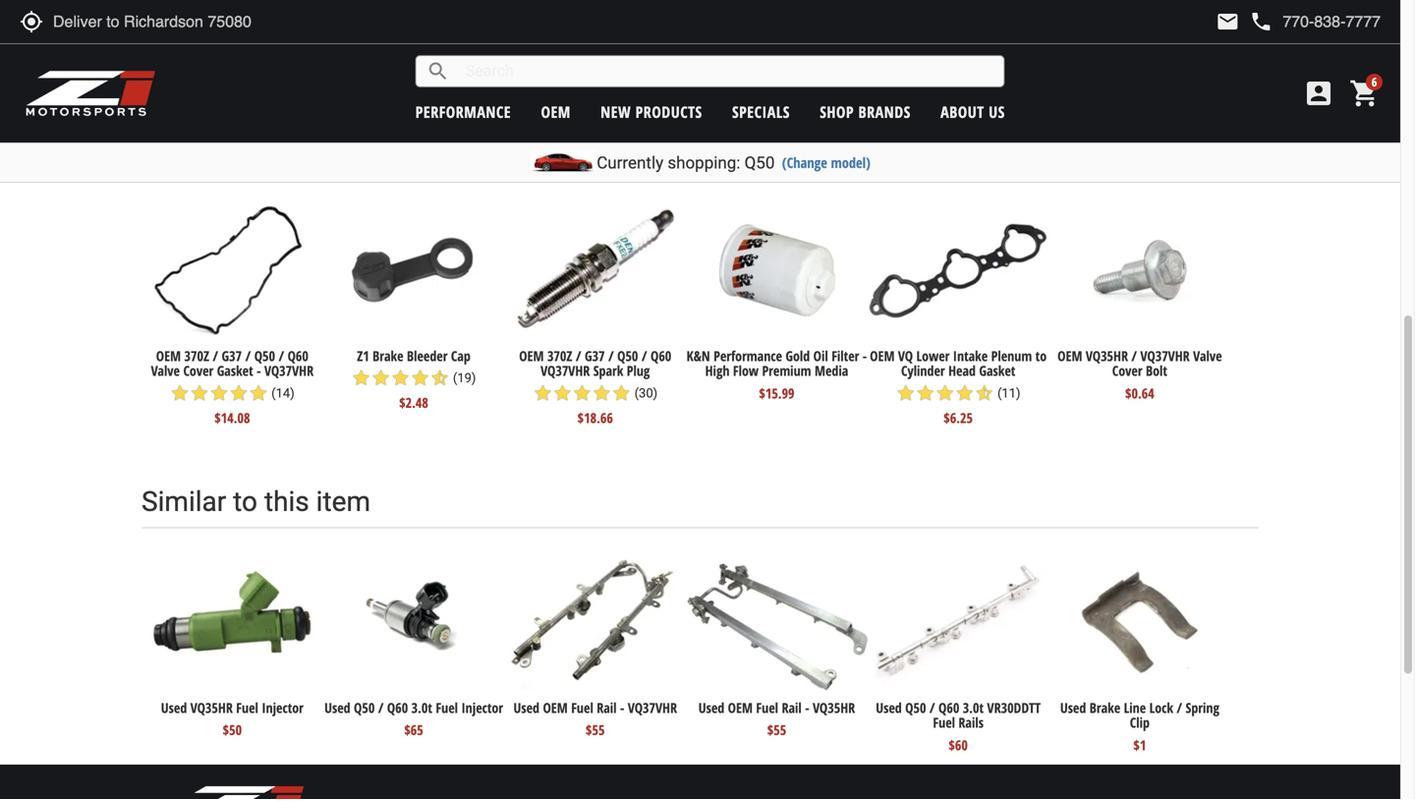 Task type: locate. For each thing, give the bounding box(es) containing it.
1 horizontal spatial 3.0t
[[963, 698, 984, 717]]

3 used from the left
[[514, 698, 540, 717]]

1 horizontal spatial this
[[433, 134, 478, 166]]

brake for clip
[[1090, 698, 1121, 717]]

1 $55 from the left
[[586, 721, 605, 739]]

g37 for star
[[585, 346, 605, 365]]

brake right z1
[[373, 346, 404, 365]]

currently
[[597, 153, 664, 173]]

to right similar
[[233, 486, 258, 518]]

premium
[[762, 361, 812, 380]]

bought
[[341, 134, 427, 166]]

1 horizontal spatial cover
[[1113, 361, 1143, 380]]

injector
[[262, 698, 304, 717], [462, 698, 503, 717]]

z1 brake bleeder cap star star star star star_half (19) $2.48
[[352, 346, 476, 412]]

head
[[949, 361, 976, 380]]

g37 up $14.08 at left bottom
[[222, 346, 242, 365]]

1 vertical spatial to
[[233, 486, 258, 518]]

0 horizontal spatial vq35hr
[[190, 698, 233, 717]]

used oem fuel rail - vq37vhr $55
[[514, 698, 677, 739]]

cover
[[183, 361, 214, 380], [1113, 361, 1143, 380]]

2 used from the left
[[325, 698, 351, 717]]

0 horizontal spatial valve
[[151, 361, 180, 380]]

phone link
[[1250, 10, 1381, 33]]

0 vertical spatial item
[[485, 134, 540, 166]]

5 used from the left
[[876, 698, 902, 717]]

1 3.0t from the left
[[412, 698, 433, 717]]

vq35hr inside the oem vq35hr / vq37vhr valve cover bolt $0.64
[[1086, 346, 1129, 365]]

$55 inside 'used oem fuel rail - vq37vhr $55'
[[586, 721, 605, 739]]

6 used from the left
[[1061, 698, 1087, 717]]

oem inside 'used oem fuel rail - vq37vhr $55'
[[543, 698, 568, 717]]

vq37vhr inside 'used oem fuel rail - vq37vhr $55'
[[628, 698, 677, 717]]

$1
[[1134, 736, 1147, 755]]

2 $55 from the left
[[768, 721, 787, 739]]

to right plenum
[[1036, 346, 1047, 365]]

shopping_cart
[[1350, 78, 1381, 109]]

used for used q50 / q60 3.0t vr30ddtt fuel rails
[[876, 698, 902, 717]]

plug
[[627, 361, 650, 380]]

1 horizontal spatial injector
[[462, 698, 503, 717]]

3.0t inside used q50 / q60 3.0t fuel injector $65
[[412, 698, 433, 717]]

used q50 / q60 3.0t fuel injector $65
[[325, 698, 503, 739]]

3.0t up $65
[[412, 698, 433, 717]]

2 injector from the left
[[462, 698, 503, 717]]

3.0t
[[412, 698, 433, 717], [963, 698, 984, 717]]

q60 up $65
[[387, 698, 408, 717]]

high
[[705, 361, 730, 380]]

this
[[433, 134, 478, 166], [264, 486, 309, 518]]

0 horizontal spatial gasket
[[217, 361, 253, 380]]

vq37vhr inside oem 370z / g37 / q50 / q60 valve cover gasket - vq37vhr star star star star star (14) $14.08
[[264, 361, 314, 380]]

oem inside used oem fuel rail - vq35hr $55
[[728, 698, 753, 717]]

2 370z from the left
[[548, 346, 573, 365]]

370z inside "oem 370z / g37 / q50 / q60 vq37vhr spark plug star star star star star (30) $18.66"
[[548, 346, 573, 365]]

$65
[[404, 721, 423, 739]]

fuel inside used oem fuel rail - vq35hr $55
[[756, 698, 779, 717]]

1 horizontal spatial valve
[[1194, 346, 1223, 365]]

oem
[[541, 101, 571, 122], [156, 346, 181, 365], [519, 346, 544, 365], [870, 346, 895, 365], [1058, 346, 1083, 365], [543, 698, 568, 717], [728, 698, 753, 717]]

used inside 'used oem fuel rail - vq37vhr $55'
[[514, 698, 540, 717]]

vq35hr
[[1086, 346, 1129, 365], [190, 698, 233, 717], [813, 698, 855, 717]]

0 horizontal spatial to
[[233, 486, 258, 518]]

gasket up $14.08 at left bottom
[[217, 361, 253, 380]]

0 horizontal spatial $55
[[586, 721, 605, 739]]

4 used from the left
[[699, 698, 725, 717]]

$55 for vq37vhr
[[586, 721, 605, 739]]

rail inside used oem fuel rail - vq35hr $55
[[782, 698, 802, 717]]

oem inside oem 370z / g37 / q50 / q60 valve cover gasket - vq37vhr star star star star star (14) $14.08
[[156, 346, 181, 365]]

cover inside oem 370z / g37 / q50 / q60 valve cover gasket - vq37vhr star star star star star (14) $14.08
[[183, 361, 214, 380]]

1 used from the left
[[161, 698, 187, 717]]

k&n
[[687, 346, 710, 365]]

oem for oem vq lower intake plenum to cylinder head gasket star star star star star_half (11) $6.25
[[870, 346, 895, 365]]

(11)
[[998, 386, 1021, 401]]

1 horizontal spatial star_half
[[975, 383, 995, 403]]

lock
[[1150, 698, 1174, 717]]

gasket
[[217, 361, 253, 380], [980, 361, 1016, 380]]

2 gasket from the left
[[980, 361, 1016, 380]]

1 vertical spatial this
[[264, 486, 309, 518]]

fuel
[[236, 698, 258, 717], [436, 698, 458, 717], [571, 698, 594, 717], [756, 698, 779, 717], [933, 713, 956, 732]]

used inside used oem fuel rail - vq35hr $55
[[699, 698, 725, 717]]

search
[[426, 59, 450, 83]]

oem for oem vq35hr / vq37vhr valve cover bolt $0.64
[[1058, 346, 1083, 365]]

purchased
[[605, 134, 733, 166]]

fuel inside 'used oem fuel rail - vq37vhr $55'
[[571, 698, 594, 717]]

used q50 / q60 3.0t vr30ddtt fuel rails $60
[[876, 698, 1041, 755]]

/
[[213, 346, 218, 365], [245, 346, 251, 365], [279, 346, 284, 365], [576, 346, 582, 365], [609, 346, 614, 365], [642, 346, 647, 365], [1132, 346, 1138, 365], [378, 698, 384, 717], [930, 698, 936, 717], [1177, 698, 1183, 717]]

1 horizontal spatial brake
[[1090, 698, 1121, 717]]

370z
[[184, 346, 209, 365], [548, 346, 573, 365]]

star_half left (11)
[[975, 383, 995, 403]]

rail inside 'used oem fuel rail - vq37vhr $55'
[[597, 698, 617, 717]]

filter
[[832, 346, 860, 365]]

to
[[1036, 346, 1047, 365], [233, 486, 258, 518]]

vq37vhr inside the oem vq35hr / vq37vhr valve cover bolt $0.64
[[1141, 346, 1190, 365]]

(change
[[782, 153, 828, 172]]

vq37vhr
[[1141, 346, 1190, 365], [264, 361, 314, 380], [541, 361, 590, 380], [628, 698, 677, 717]]

2 rail from the left
[[782, 698, 802, 717]]

q50
[[745, 153, 775, 173], [254, 346, 275, 365], [617, 346, 638, 365], [354, 698, 375, 717], [906, 698, 927, 717]]

g37 left plug on the top
[[585, 346, 605, 365]]

used for used oem fuel rail - vq37vhr
[[514, 698, 540, 717]]

used for used q50 / q60 3.0t fuel injector
[[325, 698, 351, 717]]

shop brands link
[[820, 101, 911, 122]]

0 horizontal spatial g37
[[222, 346, 242, 365]]

$50
[[223, 721, 242, 739]]

q50 inside "oem 370z / g37 / q50 / q60 vq37vhr spark plug star star star star star (30) $18.66"
[[617, 346, 638, 365]]

brake left line
[[1090, 698, 1121, 717]]

brake inside 'used brake line lock / spring clip $1'
[[1090, 698, 1121, 717]]

used inside the used vq35hr fuel injector $50
[[161, 698, 187, 717]]

q60 up $60 at the bottom right of the page
[[939, 698, 960, 717]]

oem inside the oem vq35hr / vq37vhr valve cover bolt $0.64
[[1058, 346, 1083, 365]]

injector inside used q50 / q60 3.0t fuel injector $65
[[462, 698, 503, 717]]

(30)
[[635, 386, 658, 401]]

mail
[[1216, 10, 1240, 33]]

vq35hr inside used oem fuel rail - vq35hr $55
[[813, 698, 855, 717]]

$18.66
[[578, 409, 613, 427]]

/ inside used q50 / q60 3.0t vr30ddtt fuel rails $60
[[930, 698, 936, 717]]

oem for oem
[[541, 101, 571, 122]]

brake
[[373, 346, 404, 365], [1090, 698, 1121, 717]]

0 horizontal spatial cover
[[183, 361, 214, 380]]

1 rail from the left
[[597, 698, 617, 717]]

brake inside z1 brake bleeder cap star star star star star_half (19) $2.48
[[373, 346, 404, 365]]

Search search field
[[450, 56, 1004, 86]]

injector inside the used vq35hr fuel injector $50
[[262, 698, 304, 717]]

used inside used q50 / q60 3.0t vr30ddtt fuel rails $60
[[876, 698, 902, 717]]

vq35hr for used
[[190, 698, 233, 717]]

mail phone
[[1216, 10, 1273, 33]]

0 horizontal spatial 3.0t
[[412, 698, 433, 717]]

g37
[[222, 346, 242, 365], [585, 346, 605, 365]]

1 cover from the left
[[183, 361, 214, 380]]

also
[[546, 134, 598, 166]]

cap
[[451, 346, 471, 365]]

2 g37 from the left
[[585, 346, 605, 365]]

q50 inside oem 370z / g37 / q50 / q60 valve cover gasket - vq37vhr star star star star star (14) $14.08
[[254, 346, 275, 365]]

1 horizontal spatial $55
[[768, 721, 787, 739]]

brake for star
[[373, 346, 404, 365]]

used vq35hr fuel injector $50
[[161, 698, 304, 739]]

1 g37 from the left
[[222, 346, 242, 365]]

star_half
[[430, 368, 450, 388], [975, 383, 995, 403]]

0 horizontal spatial brake
[[373, 346, 404, 365]]

gasket up (11)
[[980, 361, 1016, 380]]

3.0t up $60 at the bottom right of the page
[[963, 698, 984, 717]]

oem inside "oem 370z / g37 / q50 / q60 vq37vhr spark plug star star star star star (30) $18.66"
[[519, 346, 544, 365]]

oem for oem 370z / g37 / q50 / q60 vq37vhr spark plug star star star star star (30) $18.66
[[519, 346, 544, 365]]

0 horizontal spatial item
[[316, 486, 371, 518]]

used brake line lock / spring clip $1
[[1061, 698, 1220, 755]]

oem link
[[541, 101, 571, 122]]

used inside used q50 / q60 3.0t fuel injector $65
[[325, 698, 351, 717]]

370z for star
[[548, 346, 573, 365]]

oil
[[814, 346, 828, 365]]

1 horizontal spatial vq35hr
[[813, 698, 855, 717]]

rail
[[597, 698, 617, 717], [782, 698, 802, 717]]

...
[[740, 134, 762, 166]]

vq37vhr inside "oem 370z / g37 / q50 / q60 vq37vhr spark plug star star star star star (30) $18.66"
[[541, 361, 590, 380]]

gasket inside oem 370z / g37 / q50 / q60 valve cover gasket - vq37vhr star star star star star (14) $14.08
[[217, 361, 253, 380]]

new products link
[[601, 101, 703, 122]]

- inside "k&n performance gold oil filter - high flow premium media $15.99"
[[863, 346, 867, 365]]

oem inside 'oem vq lower intake plenum to cylinder head gasket star star star star star_half (11) $6.25'
[[870, 346, 895, 365]]

-
[[863, 346, 867, 365], [257, 361, 261, 380], [620, 698, 625, 717], [805, 698, 810, 717]]

1 horizontal spatial rail
[[782, 698, 802, 717]]

3.0t inside used q50 / q60 3.0t vr30ddtt fuel rails $60
[[963, 698, 984, 717]]

fuel inside the used vq35hr fuel injector $50
[[236, 698, 258, 717]]

$15.99
[[759, 384, 795, 403]]

$55
[[586, 721, 605, 739], [768, 721, 787, 739]]

370z inside oem 370z / g37 / q50 / q60 valve cover gasket - vq37vhr star star star star star (14) $14.08
[[184, 346, 209, 365]]

1 horizontal spatial to
[[1036, 346, 1047, 365]]

q60
[[288, 346, 309, 365], [651, 346, 672, 365], [387, 698, 408, 717], [939, 698, 960, 717]]

2 3.0t from the left
[[963, 698, 984, 717]]

valve
[[1194, 346, 1223, 365], [151, 361, 180, 380]]

2 cover from the left
[[1113, 361, 1143, 380]]

0 horizontal spatial 370z
[[184, 346, 209, 365]]

0 vertical spatial brake
[[373, 346, 404, 365]]

(14)
[[271, 386, 295, 401]]

1 gasket from the left
[[217, 361, 253, 380]]

2 horizontal spatial vq35hr
[[1086, 346, 1129, 365]]

q60 up (14) at the left of page
[[288, 346, 309, 365]]

g37 inside oem 370z / g37 / q50 / q60 valve cover gasket - vq37vhr star star star star star (14) $14.08
[[222, 346, 242, 365]]

used
[[161, 698, 187, 717], [325, 698, 351, 717], [514, 698, 540, 717], [699, 698, 725, 717], [876, 698, 902, 717], [1061, 698, 1087, 717]]

star
[[352, 368, 371, 388], [371, 368, 391, 388], [391, 368, 411, 388], [411, 368, 430, 388], [170, 383, 190, 403], [190, 383, 209, 403], [209, 383, 229, 403], [229, 383, 249, 403], [249, 383, 268, 403], [533, 383, 553, 403], [553, 383, 573, 403], [573, 383, 592, 403], [592, 383, 612, 403], [612, 383, 632, 403], [896, 383, 916, 403], [916, 383, 936, 403], [936, 383, 955, 403], [955, 383, 975, 403]]

q60 right plug on the top
[[651, 346, 672, 365]]

0 horizontal spatial injector
[[262, 698, 304, 717]]

1 horizontal spatial g37
[[585, 346, 605, 365]]

g37 inside "oem 370z / g37 / q50 / q60 vq37vhr spark plug star star star star star (30) $18.66"
[[585, 346, 605, 365]]

used inside 'used brake line lock / spring clip $1'
[[1061, 698, 1087, 717]]

1 horizontal spatial gasket
[[980, 361, 1016, 380]]

1 vertical spatial brake
[[1090, 698, 1121, 717]]

q60 inside oem 370z / g37 / q50 / q60 valve cover gasket - vq37vhr star star star star star (14) $14.08
[[288, 346, 309, 365]]

1 horizontal spatial 370z
[[548, 346, 573, 365]]

item
[[485, 134, 540, 166], [316, 486, 371, 518]]

about us
[[941, 101, 1005, 122]]

specials link
[[732, 101, 790, 122]]

fuel inside used q50 / q60 3.0t vr30ddtt fuel rails $60
[[933, 713, 956, 732]]

z1
[[357, 346, 369, 365]]

1 370z from the left
[[184, 346, 209, 365]]

1 injector from the left
[[262, 698, 304, 717]]

star_half left (19)
[[430, 368, 450, 388]]

who
[[282, 134, 334, 166]]

$55 inside used oem fuel rail - vq35hr $55
[[768, 721, 787, 739]]

0 horizontal spatial rail
[[597, 698, 617, 717]]

model)
[[831, 153, 871, 172]]

0 horizontal spatial star_half
[[430, 368, 450, 388]]

0 vertical spatial to
[[1036, 346, 1047, 365]]

rail for vq35hr
[[782, 698, 802, 717]]

vq35hr inside the used vq35hr fuel injector $50
[[190, 698, 233, 717]]

used oem fuel rail - vq35hr $55
[[699, 698, 855, 739]]

3.0t for rails
[[963, 698, 984, 717]]

q50 inside used q50 / q60 3.0t fuel injector $65
[[354, 698, 375, 717]]

performance
[[714, 346, 782, 365]]



Task type: describe. For each thing, give the bounding box(es) containing it.
phone
[[1250, 10, 1273, 33]]

/ inside 'used brake line lock / spring clip $1'
[[1177, 698, 1183, 717]]

about
[[941, 101, 985, 122]]

q60 inside "oem 370z / g37 / q50 / q60 vq37vhr spark plug star star star star star (30) $18.66"
[[651, 346, 672, 365]]

oem for oem 370z / g37 / q50 / q60 valve cover gasket - vq37vhr star star star star star (14) $14.08
[[156, 346, 181, 365]]

(change model) link
[[782, 153, 871, 172]]

1 horizontal spatial item
[[485, 134, 540, 166]]

fuel inside used q50 / q60 3.0t fuel injector $65
[[436, 698, 458, 717]]

oem vq35hr / vq37vhr valve cover bolt $0.64
[[1058, 346, 1223, 403]]

intake
[[953, 346, 988, 365]]

k&n performance gold oil filter - high flow premium media $15.99
[[687, 346, 867, 403]]

flow
[[733, 361, 759, 380]]

z1 company logo image
[[182, 785, 305, 799]]

similar
[[142, 486, 226, 518]]

to inside 'oem vq lower intake plenum to cylinder head gasket star star star star star_half (11) $6.25'
[[1036, 346, 1047, 365]]

/ inside the oem vq35hr / vq37vhr valve cover bolt $0.64
[[1132, 346, 1138, 365]]

mail link
[[1216, 10, 1240, 33]]

fuel for used vq35hr fuel injector $50
[[236, 698, 258, 717]]

brands
[[859, 101, 911, 122]]

0 vertical spatial this
[[433, 134, 478, 166]]

fuel for used oem fuel rail - vq37vhr $55
[[571, 698, 594, 717]]

star_half inside z1 brake bleeder cap star star star star star_half (19) $2.48
[[430, 368, 450, 388]]

- inside 'used oem fuel rail - vq37vhr $55'
[[620, 698, 625, 717]]

$60
[[949, 736, 968, 755]]

account_box
[[1304, 78, 1335, 109]]

vq
[[898, 346, 913, 365]]

q60 inside used q50 / q60 3.0t fuel injector $65
[[387, 698, 408, 717]]

- inside oem 370z / g37 / q50 / q60 valve cover gasket - vq37vhr star star star star star (14) $14.08
[[257, 361, 261, 380]]

specials
[[732, 101, 790, 122]]

vr30ddtt
[[988, 698, 1041, 717]]

cylinder
[[901, 361, 945, 380]]

gasket inside 'oem vq lower intake plenum to cylinder head gasket star star star star star_half (11) $6.25'
[[980, 361, 1016, 380]]

370z for -
[[184, 346, 209, 365]]

spark
[[594, 361, 624, 380]]

gold
[[786, 346, 810, 365]]

lower
[[917, 346, 950, 365]]

used for used oem fuel rail - vq35hr
[[699, 698, 725, 717]]

oem vq lower intake plenum to cylinder head gasket star star star star star_half (11) $6.25
[[870, 346, 1047, 427]]

clip
[[1130, 713, 1150, 732]]

$14.08
[[215, 409, 250, 427]]

used for used vq35hr fuel injector
[[161, 698, 187, 717]]

vq35hr for oem
[[1086, 346, 1129, 365]]

$2.48
[[399, 393, 429, 412]]

0 horizontal spatial this
[[264, 486, 309, 518]]

similar to this item
[[142, 486, 371, 518]]

performance link
[[416, 101, 511, 122]]

shopping:
[[668, 153, 741, 173]]

star_half inside 'oem vq lower intake plenum to cylinder head gasket star star star star star_half (11) $6.25'
[[975, 383, 995, 403]]

customers who bought this item also purchased ...
[[142, 134, 762, 166]]

plenum
[[992, 346, 1032, 365]]

us
[[989, 101, 1005, 122]]

$0.64
[[1126, 384, 1155, 403]]

bleeder
[[407, 346, 448, 365]]

- inside used oem fuel rail - vq35hr $55
[[805, 698, 810, 717]]

g37 for vq37vhr
[[222, 346, 242, 365]]

valve inside oem 370z / g37 / q50 / q60 valve cover gasket - vq37vhr star star star star star (14) $14.08
[[151, 361, 180, 380]]

about us link
[[941, 101, 1005, 122]]

my_location
[[20, 10, 43, 33]]

line
[[1124, 698, 1146, 717]]

fuel for used oem fuel rail - vq35hr $55
[[756, 698, 779, 717]]

z1 motorsports logo image
[[25, 69, 157, 118]]

1 vertical spatial item
[[316, 486, 371, 518]]

$6.25
[[944, 409, 973, 427]]

q50 inside used q50 / q60 3.0t vr30ddtt fuel rails $60
[[906, 698, 927, 717]]

$55 for vq35hr
[[768, 721, 787, 739]]

(19)
[[453, 371, 476, 386]]

shop
[[820, 101, 854, 122]]

shopping_cart link
[[1345, 78, 1381, 109]]

account_box link
[[1299, 78, 1340, 109]]

media
[[815, 361, 849, 380]]

bolt
[[1146, 361, 1168, 380]]

/ inside used q50 / q60 3.0t fuel injector $65
[[378, 698, 384, 717]]

spring
[[1186, 698, 1220, 717]]

cover inside the oem vq35hr / vq37vhr valve cover bolt $0.64
[[1113, 361, 1143, 380]]

3.0t for $65
[[412, 698, 433, 717]]

products
[[636, 101, 703, 122]]

customers
[[142, 134, 275, 166]]

performance
[[416, 101, 511, 122]]

currently shopping: q50 (change model)
[[597, 153, 871, 173]]

q60 inside used q50 / q60 3.0t vr30ddtt fuel rails $60
[[939, 698, 960, 717]]

used for used brake line lock / spring clip
[[1061, 698, 1087, 717]]

new
[[601, 101, 631, 122]]

rails
[[959, 713, 984, 732]]

oem 370z / g37 / q50 / q60 vq37vhr spark plug star star star star star (30) $18.66
[[519, 346, 672, 427]]

valve inside the oem vq35hr / vq37vhr valve cover bolt $0.64
[[1194, 346, 1223, 365]]

rail for vq37vhr
[[597, 698, 617, 717]]

oem 370z / g37 / q50 / q60 valve cover gasket - vq37vhr star star star star star (14) $14.08
[[151, 346, 314, 427]]

new products
[[601, 101, 703, 122]]

shop brands
[[820, 101, 911, 122]]



Task type: vqa. For each thing, say whether or not it's contained in the screenshot.


